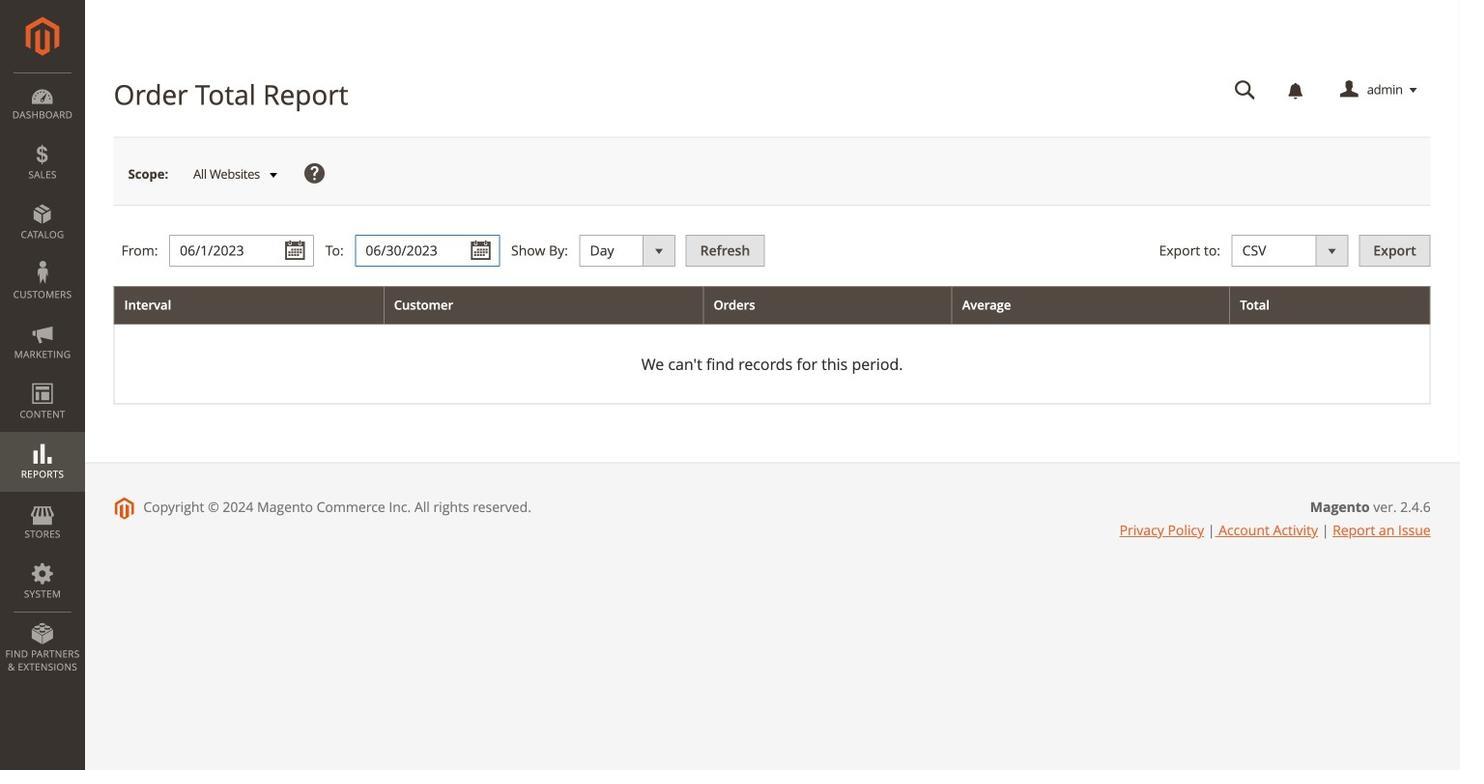 Task type: describe. For each thing, give the bounding box(es) containing it.
magento admin panel image
[[26, 16, 59, 56]]



Task type: locate. For each thing, give the bounding box(es) containing it.
None text field
[[1221, 73, 1269, 107], [169, 235, 314, 267], [355, 235, 500, 267], [1221, 73, 1269, 107], [169, 235, 314, 267], [355, 235, 500, 267]]

menu bar
[[0, 72, 85, 683]]



